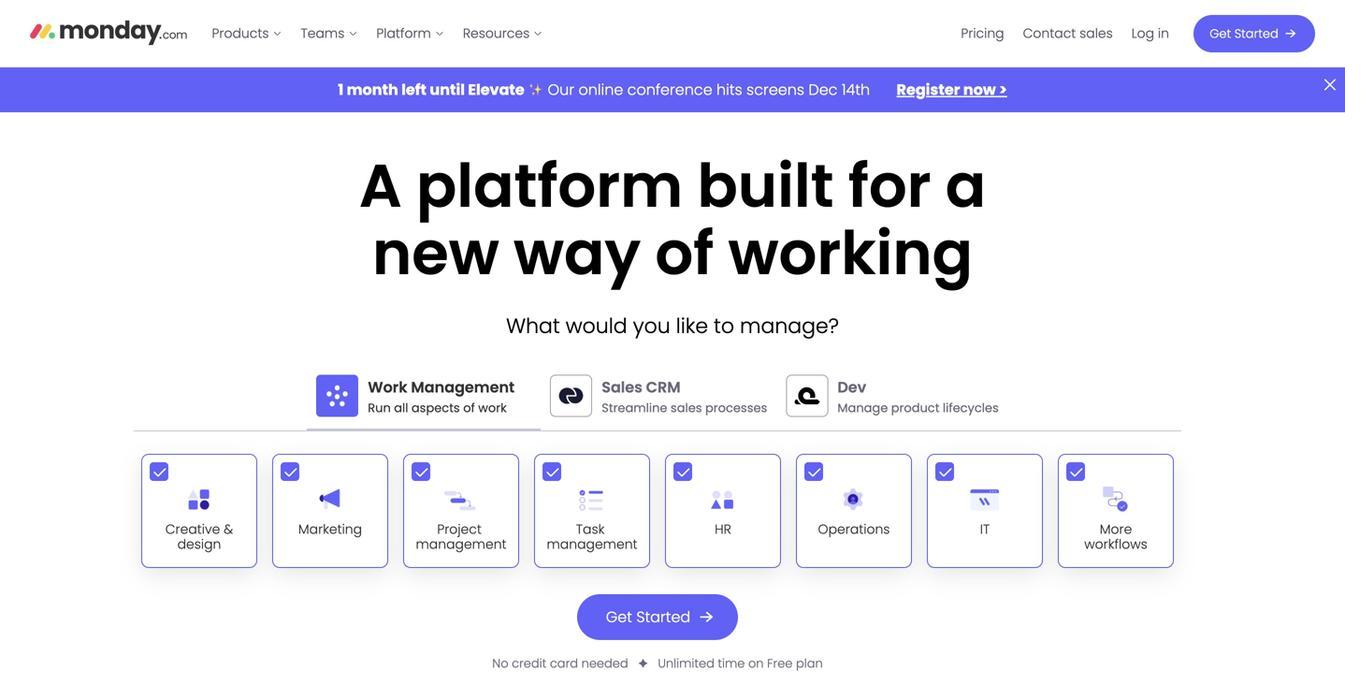 Task type: describe. For each thing, give the bounding box(es) containing it.
needed
[[582, 655, 629, 672]]

contact sales button
[[1014, 19, 1123, 49]]

dev manage product lifecycles
[[838, 377, 999, 416]]

task image
[[573, 481, 611, 518]]

Marketing checkbox
[[272, 454, 388, 568]]

started for left get started button
[[637, 606, 691, 627]]

sales inside sales crm streamline sales processes
[[671, 400, 702, 416]]

task management
[[547, 520, 638, 553]]

Operations checkbox
[[796, 454, 912, 568]]

for
[[849, 144, 932, 228]]

log
[[1132, 24, 1155, 43]]

More workflows checkbox
[[1058, 454, 1174, 568]]

now
[[964, 79, 996, 100]]

working
[[728, 212, 973, 295]]

month
[[347, 79, 398, 100]]

time
[[718, 655, 745, 672]]

1
[[338, 79, 344, 100]]

get started for get started button inside the main element
[[1210, 25, 1279, 42]]

&
[[224, 520, 233, 538]]

1 horizontal spatial of
[[655, 212, 714, 295]]

more
[[1100, 520, 1133, 538]]

it image
[[966, 481, 1004, 518]]

built
[[698, 144, 834, 228]]

contact
[[1023, 24, 1076, 43]]

project management
[[416, 520, 507, 553]]

new
[[372, 212, 499, 295]]

creative & design
[[165, 520, 233, 553]]

pricing
[[961, 24, 1005, 43]]

a
[[946, 144, 986, 228]]

of inside 'work management run all aspects of work'
[[463, 400, 475, 416]]

started for get started button inside the main element
[[1235, 25, 1279, 42]]

monday.com logo image
[[30, 12, 188, 52]]

products link
[[203, 19, 291, 49]]

no credit card needed   ✦    unlimited time on free plan
[[493, 655, 823, 672]]

what
[[506, 312, 560, 340]]

crm dark image
[[550, 375, 593, 417]]

platform
[[416, 144, 683, 228]]

work
[[368, 377, 408, 398]]

dec
[[809, 79, 838, 100]]

until
[[430, 79, 465, 100]]

Project management checkbox
[[403, 454, 519, 568]]

unlimited
[[658, 655, 715, 672]]

main element
[[203, 0, 1316, 67]]

platform
[[377, 24, 431, 43]]

credit
[[512, 655, 547, 672]]

teams link
[[291, 19, 367, 49]]

✨
[[529, 79, 544, 100]]

manage
[[838, 400, 888, 416]]

way
[[514, 212, 641, 295]]

log in
[[1132, 24, 1170, 43]]

group containing creative & design
[[134, 446, 1182, 575]]

a
[[359, 144, 402, 228]]

crm color image
[[550, 375, 593, 417]]

on
[[749, 655, 764, 672]]

to
[[714, 312, 735, 340]]

dev dark image
[[786, 375, 828, 417]]

aspects
[[412, 400, 460, 416]]

project
[[437, 520, 482, 538]]

teams
[[301, 24, 345, 43]]

register
[[897, 79, 961, 100]]

no
[[493, 655, 509, 672]]

task
[[576, 520, 605, 538]]

list containing pricing
[[952, 0, 1179, 67]]

pricing link
[[952, 19, 1014, 49]]

like
[[676, 312, 708, 340]]

lifecycles
[[943, 400, 999, 416]]

Task management checkbox
[[534, 454, 650, 568]]

online
[[579, 79, 623, 100]]

sales inside button
[[1080, 24, 1113, 43]]

register now >
[[897, 79, 1008, 100]]

work
[[478, 400, 507, 416]]

IT checkbox
[[927, 454, 1043, 568]]

management for project
[[416, 535, 507, 553]]

contact sales
[[1023, 24, 1113, 43]]

marketing image
[[311, 481, 349, 518]]

list containing products
[[203, 0, 552, 67]]

wm color image
[[317, 375, 359, 417]]



Task type: locate. For each thing, give the bounding box(es) containing it.
get up 'needed'
[[606, 606, 633, 627]]

resources
[[463, 24, 530, 43]]

would
[[566, 312, 628, 340]]

0 vertical spatial get
[[1210, 25, 1232, 42]]

0 horizontal spatial management
[[416, 535, 507, 553]]

0 horizontal spatial list
[[203, 0, 552, 67]]

1 horizontal spatial get
[[1210, 25, 1232, 42]]

of
[[655, 212, 714, 295], [463, 400, 475, 416]]

workflows
[[1085, 535, 1148, 553]]

hits
[[717, 79, 743, 100]]

get for get started button inside the main element
[[1210, 25, 1232, 42]]

0 horizontal spatial get
[[606, 606, 633, 627]]

register now > link
[[897, 79, 1008, 100]]

a platform built for a
[[359, 144, 986, 228]]

get started for left get started button
[[606, 606, 691, 627]]

1 vertical spatial of
[[463, 400, 475, 416]]

1 horizontal spatial get started
[[1210, 25, 1279, 42]]

1 horizontal spatial get started button
[[1194, 15, 1316, 52]]

2 list from the left
[[952, 0, 1179, 67]]

sales
[[1080, 24, 1113, 43], [671, 400, 702, 416]]

group
[[134, 446, 1182, 575]]

new way of working
[[372, 212, 973, 295]]

free
[[767, 655, 793, 672]]

platform link
[[367, 19, 454, 49]]

get started inside main element
[[1210, 25, 1279, 42]]

elevate
[[468, 79, 525, 100]]

get started
[[1210, 25, 1279, 42], [606, 606, 691, 627]]

0 vertical spatial started
[[1235, 25, 1279, 42]]

our
[[548, 79, 575, 100]]

processes
[[706, 400, 768, 416]]

1 vertical spatial get started button
[[577, 594, 739, 640]]

get started up ✦
[[606, 606, 691, 627]]

1 list from the left
[[203, 0, 552, 67]]

✦
[[639, 655, 648, 672]]

get right "in"
[[1210, 25, 1232, 42]]

products
[[212, 24, 269, 43]]

started up no credit card needed   ✦    unlimited time on free plan on the bottom
[[637, 606, 691, 627]]

1 horizontal spatial started
[[1235, 25, 1279, 42]]

creative design image
[[180, 481, 218, 518]]

ops image
[[835, 481, 873, 518]]

manage?
[[740, 312, 839, 340]]

1 vertical spatial sales
[[671, 400, 702, 416]]

HR checkbox
[[665, 454, 781, 568]]

what would you like to manage?
[[506, 312, 839, 340]]

resources link
[[454, 19, 552, 49]]

get
[[1210, 25, 1232, 42], [606, 606, 633, 627]]

more image
[[1097, 481, 1135, 518]]

1 horizontal spatial sales
[[1080, 24, 1113, 43]]

1 month left until elevate ✨ our online conference hits screens dec 14th
[[338, 79, 875, 100]]

work management run all aspects of work
[[368, 377, 515, 416]]

1 vertical spatial get
[[606, 606, 633, 627]]

sales
[[602, 377, 643, 398]]

left
[[402, 79, 427, 100]]

get started button right "in"
[[1194, 15, 1316, 52]]

dev color image
[[786, 375, 828, 417]]

sales crm streamline sales processes
[[602, 377, 768, 416]]

list
[[203, 0, 552, 67], [952, 0, 1179, 67]]

you
[[633, 312, 671, 340]]

Creative & design checkbox
[[141, 454, 257, 568]]

0 horizontal spatial get started
[[606, 606, 691, 627]]

management inside option
[[416, 535, 507, 553]]

in
[[1158, 24, 1170, 43]]

>
[[1000, 79, 1008, 100]]

conference
[[628, 79, 713, 100]]

0 vertical spatial get started button
[[1194, 15, 1316, 52]]

management down project management "image"
[[416, 535, 507, 553]]

get started right "in"
[[1210, 25, 1279, 42]]

1 horizontal spatial management
[[547, 535, 638, 553]]

product
[[892, 400, 940, 416]]

get started button
[[1194, 15, 1316, 52], [577, 594, 739, 640]]

project management image
[[442, 481, 480, 518]]

started inside main element
[[1235, 25, 1279, 42]]

more workflows
[[1085, 520, 1148, 553]]

of up like
[[655, 212, 714, 295]]

management for task
[[547, 535, 638, 553]]

hr image
[[705, 481, 742, 518]]

marketing
[[298, 520, 362, 538]]

0 vertical spatial get started
[[1210, 25, 1279, 42]]

streamline
[[602, 400, 668, 416]]

0 vertical spatial sales
[[1080, 24, 1113, 43]]

run
[[368, 400, 391, 416]]

get inside main element
[[1210, 25, 1232, 42]]

operations
[[818, 520, 890, 538]]

1 vertical spatial started
[[637, 606, 691, 627]]

0 horizontal spatial of
[[463, 400, 475, 416]]

sales right contact
[[1080, 24, 1113, 43]]

plan
[[796, 655, 823, 672]]

0 horizontal spatial started
[[637, 606, 691, 627]]

management inside checkbox
[[547, 535, 638, 553]]

hr
[[715, 520, 732, 538]]

design
[[177, 535, 221, 553]]

screens
[[747, 79, 805, 100]]

1 horizontal spatial list
[[952, 0, 1179, 67]]

management down the "task" icon
[[547, 535, 638, 553]]

all
[[394, 400, 408, 416]]

management
[[416, 535, 507, 553], [547, 535, 638, 553]]

creative
[[165, 520, 220, 538]]

log in link
[[1123, 19, 1179, 49]]

sales down crm
[[671, 400, 702, 416]]

of down management
[[463, 400, 475, 416]]

1 management from the left
[[416, 535, 507, 553]]

0 vertical spatial of
[[655, 212, 714, 295]]

card
[[550, 655, 578, 672]]

started
[[1235, 25, 1279, 42], [637, 606, 691, 627]]

crm
[[646, 377, 681, 398]]

get started button up no credit card needed   ✦    unlimited time on free plan on the bottom
[[577, 594, 739, 640]]

dev
[[838, 377, 867, 398]]

0 horizontal spatial get started button
[[577, 594, 739, 640]]

started right "in"
[[1235, 25, 1279, 42]]

wm dark image
[[317, 375, 359, 417]]

2 management from the left
[[547, 535, 638, 553]]

get started button inside main element
[[1194, 15, 1316, 52]]

1 vertical spatial get started
[[606, 606, 691, 627]]

it
[[980, 520, 990, 538]]

14th
[[842, 79, 870, 100]]

0 horizontal spatial sales
[[671, 400, 702, 416]]

get for left get started button
[[606, 606, 633, 627]]

management
[[411, 377, 515, 398]]



Task type: vqa. For each thing, say whether or not it's contained in the screenshot.
Be the connector to our enablement teams to ensure partners are taking advantage of the resources at their disposal
no



